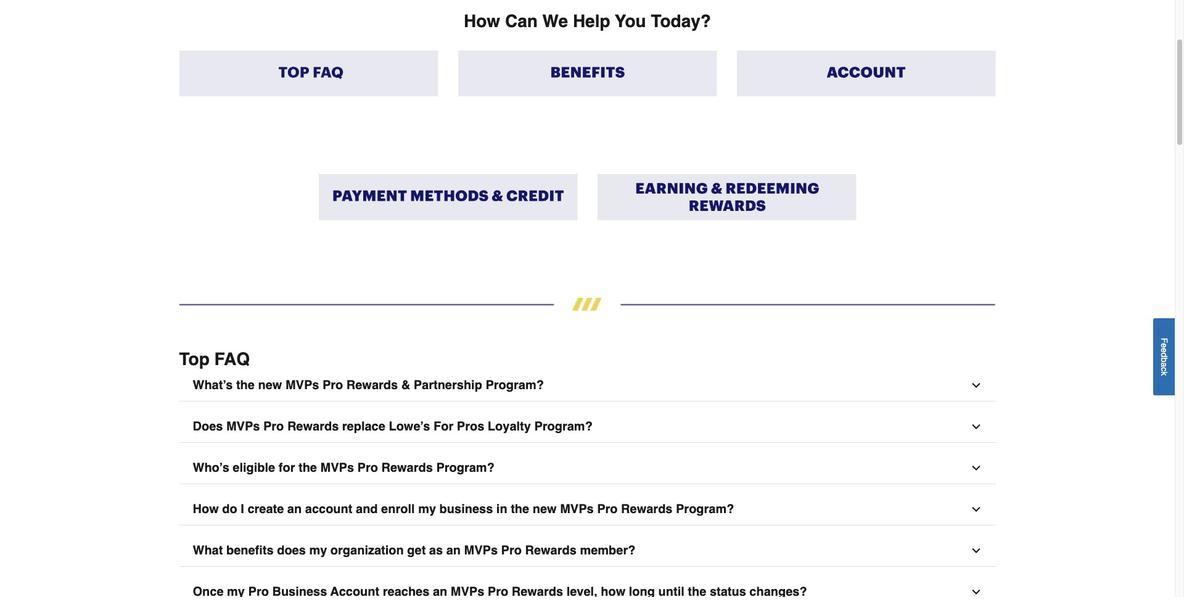 Task type: vqa. For each thing, say whether or not it's contained in the screenshot.
Lowe's to the right
no



Task type: describe. For each thing, give the bounding box(es) containing it.
top
[[179, 349, 210, 369]]

do
[[222, 502, 237, 516]]

account
[[305, 502, 353, 516]]

the inside button
[[236, 378, 255, 392]]

account. image
[[737, 51, 996, 97]]

program? inside 'button'
[[676, 502, 735, 516]]

lowe's
[[389, 419, 430, 434]]

partnership
[[414, 378, 483, 392]]

an inside what benefits does my organization get as an mvps pro rewards member? button
[[447, 543, 461, 558]]

pro up replace
[[323, 378, 343, 392]]

c
[[1160, 367, 1170, 371]]

how for how do i create an account and enroll my business in the new mvps pro rewards program?
[[193, 502, 219, 516]]

what benefits does my organization get as an mvps pro rewards member?
[[193, 543, 636, 558]]

top f a q. image
[[179, 51, 438, 97]]

can
[[505, 11, 538, 31]]

rewards inside who's eligible for the mvps pro rewards program? button
[[382, 461, 433, 475]]

does
[[193, 419, 223, 434]]

in
[[497, 502, 508, 516]]

pro down in
[[501, 543, 522, 558]]

faq
[[214, 349, 250, 369]]

2 e from the top
[[1160, 348, 1170, 353]]

and
[[356, 502, 378, 516]]

business
[[440, 502, 493, 516]]

my inside button
[[309, 543, 327, 558]]

1 e from the top
[[1160, 343, 1170, 348]]

f e e d b a c k button
[[1154, 318, 1176, 395]]

how do i create an account and enroll my business in the new mvps pro rewards program?
[[193, 502, 735, 516]]

how can we help you today?
[[464, 11, 712, 31]]

chevron down image for what benefits does my organization get as an mvps pro rewards member?
[[970, 545, 983, 557]]

top faq
[[179, 349, 250, 369]]

create
[[248, 502, 284, 516]]

f e e d b a c k
[[1160, 338, 1170, 376]]

you
[[615, 11, 647, 31]]

today?
[[651, 11, 712, 31]]

the inside 'button'
[[511, 502, 530, 516]]

benefits. image
[[458, 51, 717, 97]]

pros
[[457, 419, 485, 434]]

earning and redeeming rewards. image
[[598, 174, 857, 220]]

chevron down image for what's the new mvps pro rewards & partnership program?
[[970, 379, 983, 392]]

pro up for
[[264, 419, 284, 434]]

my inside 'button'
[[419, 502, 436, 516]]

what's
[[193, 378, 233, 392]]

what
[[193, 543, 223, 558]]

help
[[573, 11, 611, 31]]

benefits
[[226, 543, 274, 558]]



Task type: locate. For each thing, give the bounding box(es) containing it.
e up d
[[1160, 343, 1170, 348]]

k
[[1160, 371, 1170, 376]]

as
[[429, 543, 443, 558]]

rewards inside what benefits does my organization get as an mvps pro rewards member? button
[[526, 543, 577, 558]]

rewards down the lowe's at the left of page
[[382, 461, 433, 475]]

my right does
[[309, 543, 327, 558]]

enroll
[[381, 502, 415, 516]]

the down faq
[[236, 378, 255, 392]]

new right in
[[533, 502, 557, 516]]

rewards up for
[[288, 419, 339, 434]]

new
[[258, 378, 282, 392], [533, 502, 557, 516]]

for
[[434, 419, 454, 434]]

0 vertical spatial the
[[236, 378, 255, 392]]

f
[[1160, 338, 1170, 343]]

chevron down image for does mvps pro rewards replace lowe's for pros loyalty program?
[[970, 421, 983, 433]]

rewards up member?
[[622, 502, 673, 516]]

1 vertical spatial how
[[193, 502, 219, 516]]

a
[[1160, 362, 1170, 367]]

how do i create an account and enroll my business in the new mvps pro rewards program? button
[[179, 494, 996, 526]]

1 horizontal spatial an
[[447, 543, 461, 558]]

chevron down image inside what benefits does my organization get as an mvps pro rewards member? button
[[970, 545, 983, 557]]

rewards inside how do i create an account and enroll my business in the new mvps pro rewards program? 'button'
[[622, 502, 673, 516]]

pro up "and"
[[358, 461, 378, 475]]

pro up member?
[[598, 502, 618, 516]]

replace
[[342, 419, 386, 434]]

an right create
[[288, 502, 302, 516]]

pro
[[323, 378, 343, 392], [264, 419, 284, 434], [358, 461, 378, 475], [598, 502, 618, 516], [501, 543, 522, 558]]

1 horizontal spatial how
[[464, 11, 501, 31]]

0 vertical spatial my
[[419, 502, 436, 516]]

chevron down image inside who's eligible for the mvps pro rewards program? button
[[970, 462, 983, 474]]

0 vertical spatial new
[[258, 378, 282, 392]]

chevron down image inside does mvps pro rewards replace lowe's for pros loyalty program? button
[[970, 421, 983, 433]]

how for how can we help you today?
[[464, 11, 501, 31]]

i
[[241, 502, 244, 516]]

how inside how do i create an account and enroll my business in the new mvps pro rewards program? 'button'
[[193, 502, 219, 516]]

for
[[279, 461, 295, 475]]

does mvps pro rewards replace lowe's for pros loyalty program?
[[193, 419, 593, 434]]

who's eligible for the mvps pro rewards program? button
[[179, 453, 996, 484]]

program? inside button
[[486, 378, 544, 392]]

1 vertical spatial chevron down image
[[970, 545, 983, 557]]

my right enroll
[[419, 502, 436, 516]]

1 vertical spatial the
[[299, 461, 317, 475]]

we
[[543, 11, 568, 31]]

2 horizontal spatial the
[[511, 502, 530, 516]]

mvps
[[286, 378, 319, 392], [226, 419, 260, 434], [321, 461, 354, 475], [560, 502, 594, 516], [464, 543, 498, 558]]

mvps inside 'button'
[[560, 502, 594, 516]]

1 vertical spatial new
[[533, 502, 557, 516]]

the right in
[[511, 502, 530, 516]]

payment methods and credit. image
[[319, 174, 578, 220]]

3 chevron down image from the top
[[970, 503, 983, 516]]

divider. image
[[179, 298, 996, 311]]

an
[[288, 502, 302, 516], [447, 543, 461, 558]]

0 horizontal spatial new
[[258, 378, 282, 392]]

d
[[1160, 353, 1170, 358]]

chevron down image
[[970, 379, 983, 392], [970, 462, 983, 474], [970, 503, 983, 516], [970, 586, 983, 597]]

1 horizontal spatial my
[[419, 502, 436, 516]]

b
[[1160, 358, 1170, 362]]

the right for
[[299, 461, 317, 475]]

0 horizontal spatial the
[[236, 378, 255, 392]]

how
[[464, 11, 501, 31], [193, 502, 219, 516]]

&
[[402, 378, 411, 392]]

0 horizontal spatial my
[[309, 543, 327, 558]]

0 horizontal spatial an
[[288, 502, 302, 516]]

2 chevron down image from the top
[[970, 462, 983, 474]]

how left can
[[464, 11, 501, 31]]

what benefits does my organization get as an mvps pro rewards member? button
[[179, 535, 996, 567]]

who's eligible for the mvps pro rewards program?
[[193, 461, 495, 475]]

0 vertical spatial how
[[464, 11, 501, 31]]

new inside 'button'
[[533, 502, 557, 516]]

what's the new mvps pro rewards & partnership program? button
[[179, 370, 996, 401]]

2 chevron down image from the top
[[970, 545, 983, 557]]

new inside button
[[258, 378, 282, 392]]

loyalty
[[488, 419, 531, 434]]

rewards left &
[[347, 378, 398, 392]]

an inside how do i create an account and enroll my business in the new mvps pro rewards program? 'button'
[[288, 502, 302, 516]]

the
[[236, 378, 255, 392], [299, 461, 317, 475], [511, 502, 530, 516]]

chevron down image
[[970, 421, 983, 433], [970, 545, 983, 557]]

does mvps pro rewards replace lowe's for pros loyalty program? button
[[179, 411, 996, 443]]

chevron down image inside how do i create an account and enroll my business in the new mvps pro rewards program? 'button'
[[970, 503, 983, 516]]

organization
[[331, 543, 404, 558]]

an right as
[[447, 543, 461, 558]]

1 chevron down image from the top
[[970, 421, 983, 433]]

rewards inside what's the new mvps pro rewards & partnership program? button
[[347, 378, 398, 392]]

rewards down how do i create an account and enroll my business in the new mvps pro rewards program? 'button'
[[526, 543, 577, 558]]

member?
[[580, 543, 636, 558]]

the inside button
[[299, 461, 317, 475]]

does
[[277, 543, 306, 558]]

e
[[1160, 343, 1170, 348], [1160, 348, 1170, 353]]

chevron down image for how do i create an account and enroll my business in the new mvps pro rewards program?
[[970, 503, 983, 516]]

chevron down image for who's eligible for the mvps pro rewards program?
[[970, 462, 983, 474]]

1 chevron down image from the top
[[970, 379, 983, 392]]

0 vertical spatial an
[[288, 502, 302, 516]]

program?
[[486, 378, 544, 392], [535, 419, 593, 434], [437, 461, 495, 475], [676, 502, 735, 516]]

1 vertical spatial an
[[447, 543, 461, 558]]

0 horizontal spatial how
[[193, 502, 219, 516]]

chevron down image inside what's the new mvps pro rewards & partnership program? button
[[970, 379, 983, 392]]

what's the new mvps pro rewards & partnership program?
[[193, 378, 544, 392]]

2 vertical spatial the
[[511, 502, 530, 516]]

rewards
[[347, 378, 398, 392], [288, 419, 339, 434], [382, 461, 433, 475], [622, 502, 673, 516], [526, 543, 577, 558]]

who's
[[193, 461, 229, 475]]

new right what's
[[258, 378, 282, 392]]

how left the do
[[193, 502, 219, 516]]

1 horizontal spatial new
[[533, 502, 557, 516]]

get
[[408, 543, 426, 558]]

0 vertical spatial chevron down image
[[970, 421, 983, 433]]

1 horizontal spatial the
[[299, 461, 317, 475]]

e up b
[[1160, 348, 1170, 353]]

rewards inside does mvps pro rewards replace lowe's for pros loyalty program? button
[[288, 419, 339, 434]]

pro inside 'button'
[[598, 502, 618, 516]]

my
[[419, 502, 436, 516], [309, 543, 327, 558]]

4 chevron down image from the top
[[970, 586, 983, 597]]

eligible
[[233, 461, 275, 475]]

1 vertical spatial my
[[309, 543, 327, 558]]



